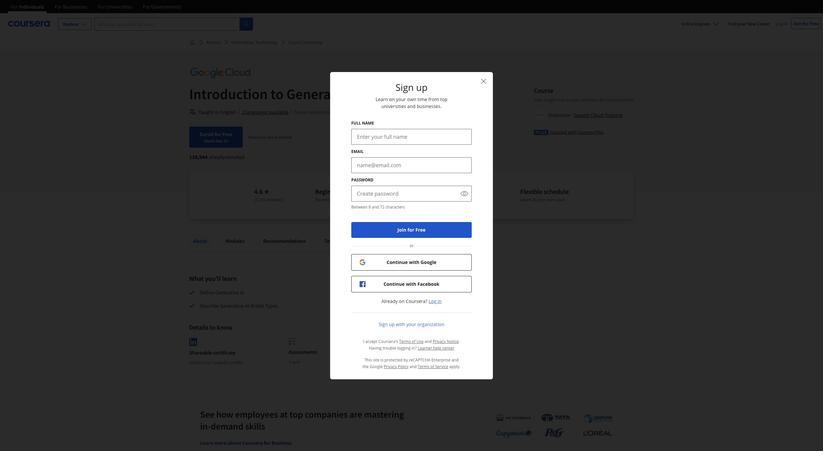 Task type: describe. For each thing, give the bounding box(es) containing it.
with for coursera
[[568, 129, 577, 135]]

universities
[[382, 103, 406, 109]]

more
[[214, 440, 227, 447]]

2 languages available
[[242, 109, 289, 116]]

available for 2 languages available
[[269, 109, 289, 116]]

information
[[232, 39, 255, 45]]

shareable certificate
[[189, 350, 236, 357]]

some content may not be translated
[[294, 109, 374, 116]]

mastering
[[364, 409, 404, 421]]

taught in english
[[199, 109, 236, 116]]

translated
[[352, 109, 374, 116]]

use
[[417, 339, 424, 345]]

learn more about coursera for business link
[[200, 440, 292, 447]]

browse link
[[204, 36, 224, 48]]

certificate
[[213, 350, 236, 357]]

center
[[443, 346, 455, 351]]

on inside the sign up learn on your own time from top universities and businesses.
[[389, 96, 395, 102]]

details
[[189, 324, 209, 332]]

to for generative
[[271, 85, 284, 103]]

for inside enroll for free starts dec 13
[[215, 131, 221, 138]]

continue for continue with facebook
[[384, 281, 405, 288]]

sign for sign up with your organization
[[379, 322, 388, 328]]

with for google
[[409, 259, 420, 266]]

assessments
[[289, 349, 318, 356]]

cloud computing
[[289, 39, 323, 45]]

sign up with your organization button
[[379, 321, 445, 328]]

learner help center link
[[418, 346, 455, 351]]

included with coursera plus
[[550, 129, 604, 135]]

necessary
[[362, 197, 381, 203]]

introduction to generative ai
[[189, 85, 369, 103]]

universities
[[106, 3, 132, 10]]

google image
[[360, 260, 366, 266]]

ai for describe generative ai model types
[[245, 303, 250, 310]]

enroll
[[200, 131, 214, 138]]

what you'll learn
[[189, 275, 237, 283]]

insight
[[544, 97, 557, 103]]

generative for describe generative ai applications
[[369, 303, 393, 310]]

13
[[224, 138, 228, 144]]

generative for describe generative ai model types
[[220, 303, 244, 310]]

banner navigation
[[5, 0, 186, 13]]

computing
[[301, 39, 323, 45]]

terms of use link
[[399, 339, 424, 345]]

free for join for free button
[[416, 227, 426, 233]]

ai up translated
[[357, 85, 369, 103]]

a
[[567, 97, 569, 103]]

businesses.
[[417, 103, 442, 109]]

top inside see how employees at top companies are mastering in-demand skills
[[290, 409, 303, 421]]

(2,141 reviews)
[[254, 197, 283, 203]]

for for individuals
[[11, 3, 18, 10]]

technology
[[256, 39, 278, 45]]

browse
[[207, 39, 221, 45]]

1 horizontal spatial on
[[399, 298, 405, 305]]

name
[[362, 120, 374, 126]]

Full Name text field
[[352, 129, 472, 145]]

your inside button
[[407, 322, 417, 328]]

learn inside course gain insight into a topic and learn the fundamentals
[[589, 97, 599, 103]]

2 horizontal spatial google
[[574, 112, 590, 118]]

in
[[785, 21, 789, 27]]

join for free for join for free button
[[398, 227, 426, 233]]

Email email field
[[352, 158, 472, 173]]

instructor:
[[549, 112, 572, 118]]

describe for describe generative ai applications
[[349, 303, 368, 310]]

topic
[[570, 97, 580, 103]]

hour
[[441, 191, 454, 199]]

8
[[369, 204, 371, 210]]

join for join for free button
[[398, 227, 407, 233]]

generative up content
[[287, 85, 354, 103]]

and inside the sign up learn on your own time from top universities and businesses.
[[408, 103, 416, 109]]

modules
[[226, 238, 245, 245]]

approx.
[[413, 191, 435, 199]]

how for see
[[216, 409, 234, 421]]

training
[[605, 112, 623, 118]]

and inside this site is protected by recaptcha enterprise and the google
[[452, 358, 459, 363]]

ai for define generative ai
[[240, 290, 245, 296]]

google inside this site is protected by recaptcha enterprise and the google
[[370, 364, 383, 370]]

(2,141
[[254, 197, 266, 203]]

terms of service link
[[418, 364, 449, 370]]

skills
[[245, 421, 265, 433]]

email
[[352, 149, 364, 154]]

for inside join for free link
[[804, 21, 810, 26]]

beginner
[[315, 188, 341, 196]]

for universities
[[98, 3, 132, 10]]

your inside the sign up learn on your own time from top universities and businesses.
[[396, 96, 406, 102]]

privacy notice link
[[433, 339, 459, 345]]

course
[[534, 86, 554, 95]]

available for financial aid available
[[274, 134, 292, 140]]

time
[[418, 96, 428, 102]]

reviews link
[[368, 234, 395, 249]]

coursera enterprise logos image
[[487, 414, 619, 443]]

course gain insight into a topic and learn the fundamentals
[[534, 86, 634, 103]]

for inside join for free button
[[408, 227, 415, 233]]

full
[[352, 120, 361, 126]]

service
[[436, 364, 449, 370]]

starts
[[204, 138, 215, 144]]

testimonials
[[325, 238, 353, 245]]

the for course
[[600, 97, 607, 103]]

financial aid available button
[[248, 134, 292, 140]]

to right hour
[[455, 191, 461, 199]]

0 vertical spatial coursera
[[578, 129, 595, 135]]

notice
[[447, 339, 459, 345]]

ai left works
[[402, 290, 406, 296]]

1 horizontal spatial 1
[[436, 191, 439, 199]]

site
[[373, 358, 380, 363]]

authentication modal dialog
[[330, 72, 493, 380]]

describe for describe generative ai model types
[[200, 303, 219, 310]]

shareable
[[189, 350, 212, 357]]

between
[[352, 204, 368, 210]]

to for your
[[198, 360, 202, 366]]

at for top
[[280, 409, 288, 421]]

reviews
[[372, 238, 391, 245]]

coursera plus image
[[534, 130, 549, 135]]

testimonials link
[[321, 234, 357, 249]]

is
[[381, 358, 384, 363]]

log in
[[777, 21, 789, 27]]

in inside the authentication modal dialog
[[438, 298, 442, 305]]

0 vertical spatial in
[[215, 109, 219, 116]]

organization
[[418, 322, 445, 328]]

log inside 'link'
[[777, 21, 784, 27]]

employees
[[235, 409, 278, 421]]

the for this
[[363, 364, 369, 370]]

types
[[265, 303, 278, 310]]

how for explain
[[366, 290, 376, 296]]

governments
[[151, 3, 181, 10]]

pace
[[556, 197, 566, 203]]

i accept coursera's terms of use and privacy notice . having trouble logging in? learner help center
[[364, 339, 460, 351]]

log in button
[[429, 298, 442, 305]]

learner
[[418, 346, 433, 351]]

generative for define generative ai
[[215, 290, 239, 296]]

some
[[294, 109, 307, 116]]

ai for describe generative ai applications
[[394, 303, 399, 310]]

already on coursera? log in
[[382, 298, 442, 305]]

1 vertical spatial learn
[[222, 275, 237, 283]]

log inside the authentication modal dialog
[[429, 298, 437, 305]]

1 horizontal spatial cloud
[[591, 112, 604, 118]]

1 quiz
[[289, 360, 300, 366]]

works
[[407, 290, 421, 296]]

approx. 1 hour to complete
[[413, 191, 489, 199]]



Task type: locate. For each thing, give the bounding box(es) containing it.
cloud left training
[[591, 112, 604, 118]]

privacy policy and terms of service apply.
[[384, 364, 461, 370]]

languages
[[246, 109, 268, 116]]

1 vertical spatial join
[[398, 227, 407, 233]]

explain
[[349, 290, 365, 296]]

top right from
[[441, 96, 448, 102]]

1 horizontal spatial how
[[366, 290, 376, 296]]

continue with facebook
[[384, 281, 440, 288]]

join for free inside button
[[398, 227, 426, 233]]

add
[[189, 360, 197, 366]]

for for businesses
[[55, 3, 62, 10]]

profile
[[230, 360, 243, 366]]

1 horizontal spatial terms
[[418, 364, 430, 370]]

0 horizontal spatial privacy
[[384, 364, 397, 370]]

0 vertical spatial how
[[366, 290, 376, 296]]

1 horizontal spatial google
[[421, 259, 437, 266]]

for for universities
[[98, 3, 105, 10]]

google down site in the bottom left of the page
[[370, 364, 383, 370]]

apply.
[[450, 364, 461, 370]]

facebook
[[418, 281, 440, 288]]

the inside course gain insight into a topic and learn the fundamentals
[[600, 97, 607, 103]]

0 vertical spatial learn
[[376, 96, 388, 102]]

and up apply.
[[452, 358, 459, 363]]

4 for from the left
[[143, 3, 150, 10]]

1 vertical spatial up
[[389, 322, 395, 328]]

from
[[429, 96, 439, 102]]

learn for flexible schedule
[[521, 197, 532, 203]]

2 horizontal spatial free
[[810, 21, 819, 26]]

learn down flexible
[[521, 197, 532, 203]]

available down the introduction to generative ai
[[269, 109, 289, 116]]

1 vertical spatial 1
[[289, 360, 291, 366]]

available inside 2 languages available button
[[269, 109, 289, 116]]

terms up logging
[[399, 339, 411, 345]]

google down topic
[[574, 112, 590, 118]]

protected
[[385, 358, 403, 363]]

1 vertical spatial terms
[[418, 364, 430, 370]]

1 horizontal spatial at
[[533, 197, 537, 203]]

about
[[228, 440, 241, 447]]

0 horizontal spatial own
[[407, 96, 417, 102]]

enrolled
[[226, 154, 245, 161]]

reviews)
[[267, 197, 283, 203]]

modules link
[[222, 234, 249, 249]]

with for facebook
[[406, 281, 417, 288]]

ai up describe generative ai model types
[[240, 290, 245, 296]]

ai left applications
[[394, 303, 399, 310]]

describe down define
[[200, 303, 219, 310]]

how inside see how employees at top companies are mastering in-demand skills
[[216, 409, 234, 421]]

for for governments
[[143, 3, 150, 10]]

2 for from the left
[[55, 3, 62, 10]]

linkedin
[[213, 360, 229, 366]]

1 horizontal spatial join
[[794, 21, 803, 26]]

your up universities
[[396, 96, 406, 102]]

to for know
[[210, 324, 216, 332]]

learn for sign up
[[376, 96, 388, 102]]

1 vertical spatial own
[[547, 197, 556, 203]]

up
[[417, 81, 428, 94], [389, 322, 395, 328]]

1 left quiz
[[289, 360, 291, 366]]

coursera
[[578, 129, 595, 135], [242, 440, 263, 447]]

1 vertical spatial at
[[280, 409, 288, 421]]

of left the "service"
[[431, 364, 435, 370]]

0 vertical spatial google
[[574, 112, 590, 118]]

1 vertical spatial privacy
[[384, 364, 397, 370]]

sign up coursera's
[[379, 322, 388, 328]]

instructor: google cloud training
[[549, 112, 623, 118]]

how
[[366, 290, 376, 296], [216, 409, 234, 421]]

1 vertical spatial on
[[399, 298, 405, 305]]

up up coursera's
[[389, 322, 395, 328]]

google cloud image
[[189, 66, 252, 80]]

with up terms of use link
[[396, 322, 405, 328]]

1 vertical spatial free
[[223, 131, 233, 138]]

0 horizontal spatial describe
[[200, 303, 219, 310]]

1 left hour
[[436, 191, 439, 199]]

schedule
[[544, 188, 569, 196]]

into
[[558, 97, 566, 103]]

how right explain
[[366, 290, 376, 296]]

continue inside button
[[387, 259, 408, 266]]

1 horizontal spatial the
[[600, 97, 607, 103]]

0 horizontal spatial on
[[389, 96, 395, 102]]

Password password field
[[352, 186, 458, 201]]

home image
[[190, 40, 195, 45]]

generative up already at the left bottom
[[377, 290, 401, 296]]

1 horizontal spatial learn
[[589, 97, 599, 103]]

sign for sign up learn on your own time from top universities and businesses.
[[396, 81, 414, 94]]

1 for from the left
[[11, 3, 18, 10]]

1 vertical spatial google
[[421, 259, 437, 266]]

learn inside the sign up learn on your own time from top universities and businesses.
[[376, 96, 388, 102]]

in
[[215, 109, 219, 116], [438, 298, 442, 305]]

0 vertical spatial the
[[600, 97, 607, 103]]

the
[[600, 97, 607, 103], [363, 364, 369, 370]]

0 vertical spatial cloud
[[289, 39, 300, 45]]

privacy down protected
[[384, 364, 397, 370]]

0 vertical spatial own
[[407, 96, 417, 102]]

1 vertical spatial learn
[[521, 197, 532, 203]]

0 horizontal spatial cloud
[[289, 39, 300, 45]]

1 horizontal spatial coursera
[[578, 129, 595, 135]]

2 horizontal spatial learn
[[521, 197, 532, 203]]

with down or
[[409, 259, 420, 266]]

your down shareable certificate on the bottom left
[[203, 360, 212, 366]]

describe generative ai applications
[[349, 303, 427, 310]]

log right coursera?
[[429, 298, 437, 305]]

own inside the sign up learn on your own time from top universities and businesses.
[[407, 96, 417, 102]]

and right universities
[[408, 103, 416, 109]]

sign inside button
[[379, 322, 388, 328]]

0 horizontal spatial learn
[[222, 275, 237, 283]]

0 horizontal spatial in
[[215, 109, 219, 116]]

join for free for join for free link
[[794, 21, 819, 26]]

own left pace
[[547, 197, 556, 203]]

free inside button
[[416, 227, 426, 233]]

join
[[794, 21, 803, 26], [398, 227, 407, 233]]

1 horizontal spatial of
[[431, 364, 435, 370]]

0 vertical spatial 1
[[436, 191, 439, 199]]

0 horizontal spatial at
[[280, 409, 288, 421]]

privacy up help
[[433, 339, 446, 345]]

included with coursera plus link
[[550, 129, 604, 136]]

google inside button
[[421, 259, 437, 266]]

previous
[[322, 197, 339, 203]]

0 horizontal spatial free
[[223, 131, 233, 138]]

for left governments
[[143, 3, 150, 10]]

terms for and
[[418, 364, 430, 370]]

0 vertical spatial sign
[[396, 81, 414, 94]]

find your new career
[[729, 21, 770, 27]]

in right taught
[[215, 109, 219, 116]]

1 vertical spatial continue
[[384, 281, 405, 288]]

1 vertical spatial sign
[[379, 322, 388, 328]]

join for join for free link
[[794, 21, 803, 26]]

for left business
[[264, 440, 271, 447]]

0 horizontal spatial terms
[[399, 339, 411, 345]]

1 vertical spatial join for free
[[398, 227, 426, 233]]

google up the facebook
[[421, 259, 437, 266]]

0 vertical spatial at
[[533, 197, 537, 203]]

at inside flexible schedule learn at your own pace
[[533, 197, 537, 203]]

and down recaptcha at the bottom of the page
[[410, 364, 417, 370]]

cloud
[[289, 39, 300, 45], [591, 112, 604, 118]]

1 horizontal spatial join for free
[[794, 21, 819, 26]]

available right aid
[[274, 134, 292, 140]]

and right topic
[[581, 97, 588, 103]]

1 vertical spatial top
[[290, 409, 303, 421]]

own for schedule
[[547, 197, 556, 203]]

up inside button
[[389, 322, 395, 328]]

up inside the sign up learn on your own time from top universities and businesses.
[[417, 81, 428, 94]]

free for join for free link
[[810, 21, 819, 26]]

coursera down "skills"
[[242, 440, 263, 447]]

define generative ai
[[200, 290, 245, 296]]

ai left model
[[245, 303, 250, 310]]

log left in
[[777, 21, 784, 27]]

1 horizontal spatial learn
[[376, 96, 388, 102]]

learn up the google cloud training link
[[589, 97, 599, 103]]

and right 8
[[372, 204, 379, 210]]

continue with google button
[[352, 254, 472, 271]]

recommendations link
[[259, 234, 310, 249]]

learn left "more"
[[200, 440, 213, 447]]

new
[[748, 21, 757, 27]]

on up universities
[[389, 96, 395, 102]]

for up or
[[408, 227, 415, 233]]

own
[[407, 96, 417, 102], [547, 197, 556, 203]]

0 horizontal spatial sign
[[379, 322, 388, 328]]

already
[[209, 154, 225, 161]]

introduction
[[189, 85, 268, 103]]

learn
[[376, 96, 388, 102], [521, 197, 532, 203], [200, 440, 213, 447]]

learn up universities
[[376, 96, 388, 102]]

0 horizontal spatial 1
[[289, 360, 291, 366]]

the up the google cloud training link
[[600, 97, 607, 103]]

aid
[[267, 134, 273, 140]]

with inside 'button'
[[406, 281, 417, 288]]

0 vertical spatial available
[[269, 109, 289, 116]]

recaptcha
[[409, 358, 431, 363]]

own left time
[[407, 96, 417, 102]]

continue up continue with facebook
[[387, 259, 408, 266]]

1 horizontal spatial up
[[417, 81, 428, 94]]

on right already at the left bottom
[[399, 298, 405, 305]]

3 for from the left
[[98, 3, 105, 10]]

model
[[251, 303, 264, 310]]

policy
[[398, 364, 409, 370]]

to up 2 languages available
[[271, 85, 284, 103]]

learn up define generative ai at bottom left
[[222, 275, 237, 283]]

138,944
[[189, 154, 208, 161]]

your password is hidden image
[[461, 190, 469, 198]]

coursera image
[[8, 19, 50, 29]]

for businesses
[[55, 3, 87, 10]]

0 vertical spatial terms
[[399, 339, 411, 345]]

2 languages available button
[[242, 108, 289, 116]]

at for your
[[533, 197, 537, 203]]

continue for continue with google
[[387, 259, 408, 266]]

1 horizontal spatial log
[[777, 21, 784, 27]]

continue inside 'button'
[[384, 281, 405, 288]]

0 horizontal spatial of
[[412, 339, 416, 345]]

of for service
[[431, 364, 435, 370]]

with inside button
[[409, 259, 420, 266]]

own for up
[[407, 96, 417, 102]]

1 vertical spatial log
[[429, 298, 437, 305]]

for
[[804, 21, 810, 26], [215, 131, 221, 138], [408, 227, 415, 233], [264, 440, 271, 447]]

0 horizontal spatial coursera
[[242, 440, 263, 447]]

continue with facebook button
[[352, 276, 472, 293]]

level
[[342, 188, 355, 196]]

the inside this site is protected by recaptcha enterprise and the google
[[363, 364, 369, 370]]

cloud left computing
[[289, 39, 300, 45]]

0 horizontal spatial join
[[398, 227, 407, 233]]

terms inside i accept coursera's terms of use and privacy notice . having trouble logging in? learner help center
[[399, 339, 411, 345]]

0 horizontal spatial up
[[389, 322, 395, 328]]

explain how generative ai works
[[349, 290, 421, 296]]

be
[[345, 109, 351, 116]]

top inside the sign up learn on your own time from top universities and businesses.
[[441, 96, 448, 102]]

dec
[[216, 138, 223, 144]]

up up time
[[417, 81, 428, 94]]

with up works
[[406, 281, 417, 288]]

generative down explain how generative ai works
[[369, 303, 393, 310]]

google cloud training link
[[574, 112, 623, 118]]

the down this
[[363, 364, 369, 370]]

details to know
[[189, 324, 233, 332]]

on
[[389, 96, 395, 102], [399, 298, 405, 305]]

google cloud training image
[[535, 110, 545, 120]]

2 vertical spatial learn
[[200, 440, 213, 447]]

0 vertical spatial join for free
[[794, 21, 819, 26]]

financial aid available
[[248, 134, 292, 140]]

1 horizontal spatial describe
[[349, 303, 368, 310]]

generative down define generative ai at bottom left
[[220, 303, 244, 310]]

of left use in the bottom of the page
[[412, 339, 416, 345]]

for right in
[[804, 21, 810, 26]]

your inside flexible schedule learn at your own pace
[[537, 197, 546, 203]]

0 horizontal spatial the
[[363, 364, 369, 370]]

2 describe from the left
[[349, 303, 368, 310]]

.
[[459, 339, 460, 345]]

up for sign up with your organization
[[389, 322, 395, 328]]

fundamentals
[[607, 97, 634, 103]]

1 horizontal spatial sign
[[396, 81, 414, 94]]

2 vertical spatial google
[[370, 364, 383, 370]]

0 vertical spatial on
[[389, 96, 395, 102]]

describe down explain
[[349, 303, 368, 310]]

facebook image
[[360, 282, 366, 288]]

0 horizontal spatial join for free
[[398, 227, 426, 233]]

0 vertical spatial continue
[[387, 259, 408, 266]]

top left companies
[[290, 409, 303, 421]]

terms down recaptcha at the bottom of the page
[[418, 364, 430, 370]]

may
[[326, 109, 336, 116]]

sign inside the sign up learn on your own time from top universities and businesses.
[[396, 81, 414, 94]]

businesses
[[63, 3, 87, 10]]

for left universities
[[98, 3, 105, 10]]

1 vertical spatial cloud
[[591, 112, 604, 118]]

with right included
[[568, 129, 577, 135]]

at down flexible
[[533, 197, 537, 203]]

close modal image
[[480, 77, 488, 85], [482, 79, 487, 84]]

0 horizontal spatial log
[[429, 298, 437, 305]]

your right "find"
[[738, 21, 747, 27]]

at right employees on the left of the page
[[280, 409, 288, 421]]

1 vertical spatial how
[[216, 409, 234, 421]]

i
[[364, 339, 365, 345]]

and up learner
[[425, 339, 432, 345]]

generative
[[287, 85, 354, 103], [215, 290, 239, 296], [377, 290, 401, 296], [220, 303, 244, 310], [369, 303, 393, 310]]

1 vertical spatial coursera
[[242, 440, 263, 447]]

0 vertical spatial top
[[441, 96, 448, 102]]

about
[[193, 238, 207, 245]]

0 horizontal spatial how
[[216, 409, 234, 421]]

and inside course gain insight into a topic and learn the fundamentals
[[581, 97, 588, 103]]

your down flexible
[[537, 197, 546, 203]]

for left 'individuals'
[[11, 3, 18, 10]]

describe generative ai model types
[[200, 303, 278, 310]]

continue with google
[[387, 259, 437, 266]]

0 vertical spatial of
[[412, 339, 416, 345]]

0 horizontal spatial google
[[370, 364, 383, 370]]

for individuals
[[11, 3, 44, 10]]

for up the dec
[[215, 131, 221, 138]]

1 horizontal spatial own
[[547, 197, 556, 203]]

0 vertical spatial log
[[777, 21, 784, 27]]

taught
[[199, 109, 214, 116]]

ai
[[357, 85, 369, 103], [240, 290, 245, 296], [402, 290, 406, 296], [245, 303, 250, 310], [394, 303, 399, 310]]

1 vertical spatial of
[[431, 364, 435, 370]]

complete
[[462, 191, 489, 199]]

own inside flexible schedule learn at your own pace
[[547, 197, 556, 203]]

join for free up or
[[398, 227, 426, 233]]

with inside button
[[396, 322, 405, 328]]

how right see
[[216, 409, 234, 421]]

free inside enroll for free starts dec 13
[[223, 131, 233, 138]]

enterprise
[[432, 358, 451, 363]]

1 describe from the left
[[200, 303, 219, 310]]

sign up universities
[[396, 81, 414, 94]]

1 vertical spatial in
[[438, 298, 442, 305]]

quiz
[[292, 360, 300, 366]]

continue up explain how generative ai works
[[384, 281, 405, 288]]

to left know
[[210, 324, 216, 332]]

0 horizontal spatial learn
[[200, 440, 213, 447]]

your up terms of use link
[[407, 322, 417, 328]]

of inside i accept coursera's terms of use and privacy notice . having trouble logging in? learner help center
[[412, 339, 416, 345]]

in down the facebook
[[438, 298, 442, 305]]

up for sign up learn on your own time from top universities and businesses.
[[417, 81, 428, 94]]

0 vertical spatial join
[[794, 21, 803, 26]]

of for use
[[412, 339, 416, 345]]

0 vertical spatial learn
[[589, 97, 599, 103]]

1 vertical spatial the
[[363, 364, 369, 370]]

0 vertical spatial free
[[810, 21, 819, 26]]

join inside button
[[398, 227, 407, 233]]

1 horizontal spatial free
[[416, 227, 426, 233]]

0 vertical spatial privacy
[[433, 339, 446, 345]]

2 vertical spatial free
[[416, 227, 426, 233]]

1 horizontal spatial privacy
[[433, 339, 446, 345]]

1 vertical spatial available
[[274, 134, 292, 140]]

having
[[369, 346, 382, 351]]

generative up describe generative ai model types
[[215, 290, 239, 296]]

and
[[581, 97, 588, 103], [408, 103, 416, 109], [372, 204, 379, 210], [425, 339, 432, 345], [452, 358, 459, 363], [410, 364, 417, 370]]

learn inside flexible schedule learn at your own pace
[[521, 197, 532, 203]]

0 vertical spatial up
[[417, 81, 428, 94]]

for left businesses
[[55, 3, 62, 10]]

at inside see how employees at top companies are mastering in-demand skills
[[280, 409, 288, 421]]

are
[[350, 409, 363, 421]]

2
[[242, 109, 245, 116]]

or
[[410, 243, 414, 249]]

1
[[436, 191, 439, 199], [289, 360, 291, 366]]

sign up with your organization
[[379, 322, 445, 328]]

find your new career link
[[726, 20, 774, 28]]

companies
[[305, 409, 348, 421]]

to right add
[[198, 360, 202, 366]]

join for free right in
[[794, 21, 819, 26]]

with
[[568, 129, 577, 135], [409, 259, 420, 266], [406, 281, 417, 288], [396, 322, 405, 328]]

coursera left plus
[[578, 129, 595, 135]]

privacy inside i accept coursera's terms of use and privacy notice . having trouble logging in? learner help center
[[433, 339, 446, 345]]

1 horizontal spatial top
[[441, 96, 448, 102]]

coursera's
[[379, 339, 398, 345]]

business
[[272, 440, 292, 447]]

and inside i accept coursera's terms of use and privacy notice . having trouble logging in? learner help center
[[425, 339, 432, 345]]

None search field
[[94, 17, 253, 31]]

0 horizontal spatial top
[[290, 409, 303, 421]]

1 horizontal spatial in
[[438, 298, 442, 305]]

terms for coursera's
[[399, 339, 411, 345]]



Task type: vqa. For each thing, say whether or not it's contained in the screenshot.
left 'UNIVERSITY OF MICHIGAN' image
no



